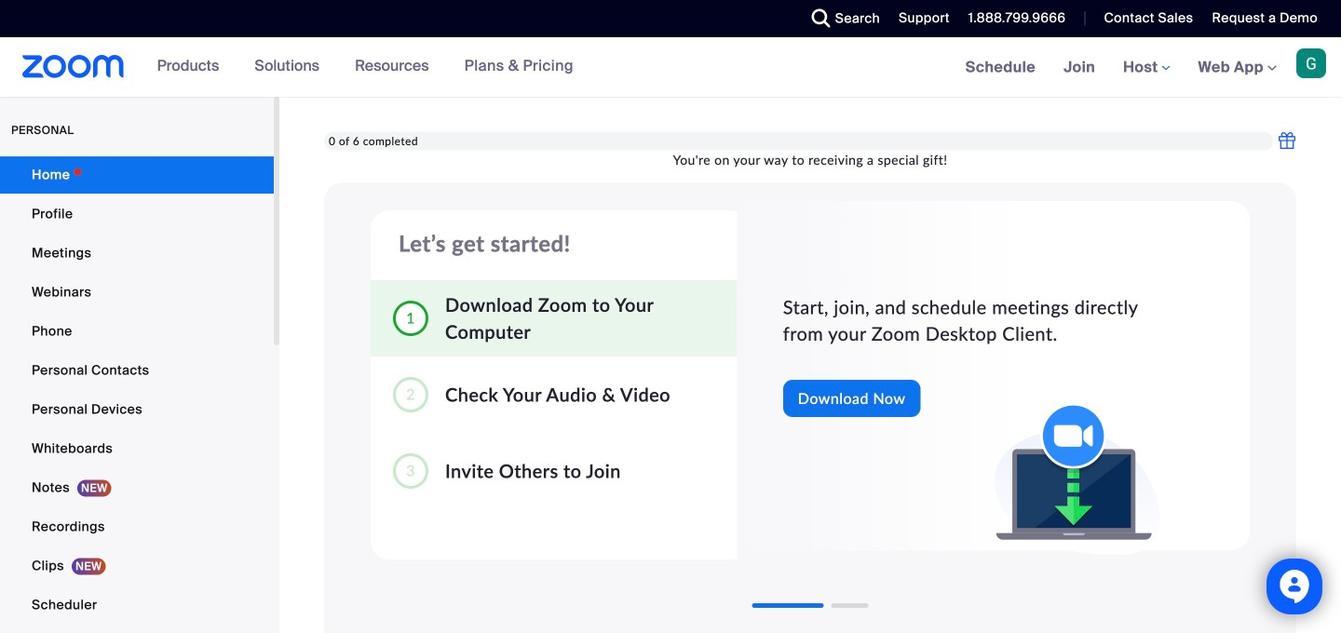 Task type: locate. For each thing, give the bounding box(es) containing it.
banner
[[0, 37, 1342, 98]]



Task type: describe. For each thing, give the bounding box(es) containing it.
meetings navigation
[[952, 37, 1342, 98]]

product information navigation
[[143, 37, 588, 97]]

zoom logo image
[[22, 55, 124, 78]]

personal menu menu
[[0, 157, 274, 634]]

profile picture image
[[1297, 48, 1327, 78]]



Task type: vqa. For each thing, say whether or not it's contained in the screenshot.
Zoom Logo
yes



